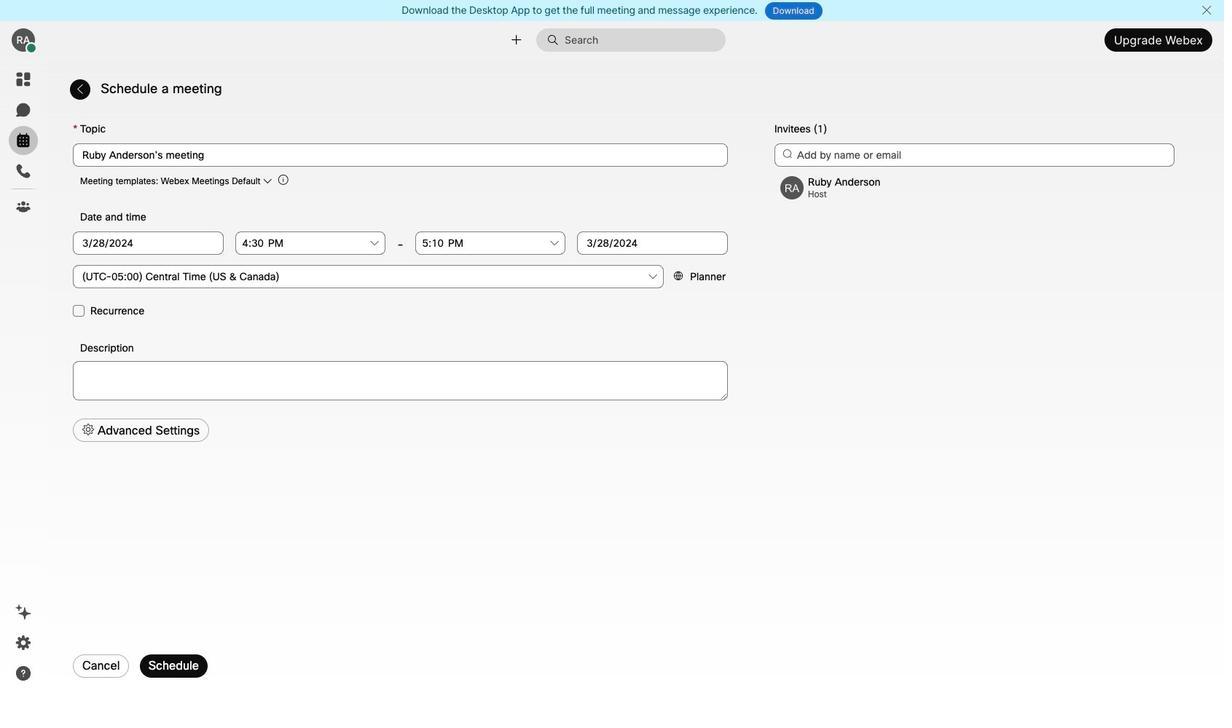 Task type: describe. For each thing, give the bounding box(es) containing it.
webex tab list
[[9, 65, 38, 221]]

cancel_16 image
[[1201, 4, 1212, 16]]



Task type: vqa. For each thing, say whether or not it's contained in the screenshot.
Notifications tab
no



Task type: locate. For each thing, give the bounding box(es) containing it.
navigation
[[0, 59, 47, 702]]



